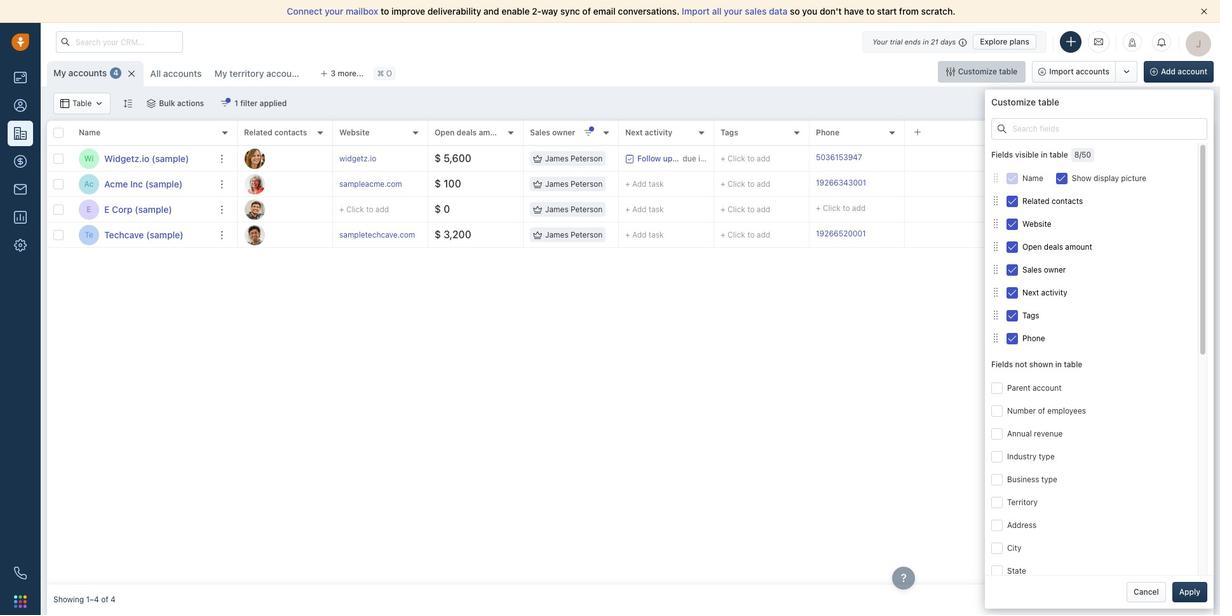 Task type: describe. For each thing, give the bounding box(es) containing it.
19266520001 link
[[816, 228, 866, 242]]

container_wx8msf4aqz5i3rn1 image inside customize table button
[[947, 67, 956, 76]]

1 filter applied button
[[212, 93, 295, 114]]

next activity button
[[992, 281, 1199, 304]]

amount inside button
[[1066, 242, 1093, 252]]

+ add task for $ 100
[[626, 179, 664, 189]]

0 vertical spatial of
[[583, 6, 591, 17]]

my accounts 4
[[53, 67, 119, 78]]

0 vertical spatial tags
[[721, 128, 739, 138]]

+ click to add for $ 0
[[721, 205, 771, 214]]

phone inside 'button'
[[1023, 334, 1046, 343]]

import accounts button
[[1033, 61, 1117, 83]]

add for $ 100
[[757, 179, 771, 189]]

4 inside my accounts 4
[[113, 68, 119, 78]]

e for e corp (sample)
[[104, 204, 110, 215]]

showing
[[53, 595, 84, 605]]

acme inc (sample)
[[104, 178, 183, 189]]

techcave (sample)
[[104, 229, 184, 240]]

plans
[[1010, 37, 1030, 46]]

1 vertical spatial 4
[[111, 595, 116, 605]]

Search fields field
[[992, 118, 1208, 140]]

enable
[[502, 6, 530, 17]]

peterson for $ 5,600
[[571, 154, 603, 163]]

fields not shown in table
[[992, 360, 1083, 370]]

container_wx8msf4aqz5i3rn1 image for related contacts
[[992, 197, 1001, 206]]

cell for $ 0
[[906, 197, 1215, 222]]

related contacts button
[[992, 190, 1199, 213]]

sales
[[745, 6, 767, 17]]

cancel button
[[1127, 582, 1167, 603]]

my for my territory accounts
[[215, 68, 227, 79]]

your trial ends in 21 days
[[873, 37, 957, 45]]

related contacts inside button
[[1023, 196, 1084, 206]]

phone image
[[14, 567, 27, 580]]

task for $ 100
[[649, 179, 664, 189]]

applied
[[260, 99, 287, 108]]

+ click to add for $ 100
[[721, 179, 771, 189]]

james for 5,600
[[546, 154, 569, 163]]

add inside button
[[1162, 67, 1176, 76]]

industry
[[1008, 452, 1037, 462]]

sampletechcave.com link
[[340, 230, 415, 240]]

improve
[[392, 6, 425, 17]]

due
[[683, 154, 697, 163]]

tags button
[[992, 304, 1199, 327]]

0 horizontal spatial contacts
[[275, 128, 307, 138]]

james peterson for $ 0
[[546, 205, 603, 214]]

press space to select this row. row containing widgetz.io (sample)
[[47, 146, 238, 172]]

add for $ 3,200
[[633, 230, 647, 239]]

add for $ 5,600
[[757, 154, 771, 163]]

revenue
[[1035, 429, 1063, 439]]

number
[[1008, 406, 1037, 416]]

open deals amount inside button
[[1023, 242, 1093, 252]]

freshworks switcher image
[[14, 596, 27, 608]]

container_wx8msf4aqz5i3rn1 image inside 1 filter applied button
[[221, 99, 230, 108]]

explore plans
[[981, 37, 1030, 46]]

all
[[150, 68, 161, 79]]

add account button
[[1145, 61, 1215, 83]]

activity inside button
[[1042, 288, 1068, 297]]

5,600
[[444, 153, 472, 164]]

acme inc (sample) link
[[104, 178, 183, 190]]

1
[[235, 99, 238, 108]]

0 horizontal spatial amount
[[479, 128, 507, 138]]

⌘ o
[[377, 69, 392, 78]]

21
[[931, 37, 939, 45]]

0 vertical spatial days
[[941, 37, 957, 45]]

(sample) inside "link"
[[146, 229, 184, 240]]

conversations.
[[618, 6, 680, 17]]

0 vertical spatial related
[[244, 128, 273, 138]]

import accounts
[[1050, 67, 1110, 76]]

connect your mailbox link
[[287, 6, 381, 17]]

e corp (sample)
[[104, 204, 172, 215]]

mailbox
[[346, 6, 379, 17]]

phone element
[[8, 561, 33, 586]]

phone button
[[992, 327, 1199, 350]]

open inside grid
[[435, 128, 455, 138]]

acme
[[104, 178, 128, 189]]

3 more... button
[[313, 65, 371, 83]]

show display picture
[[1073, 173, 1147, 183]]

connect
[[287, 6, 323, 17]]

start
[[878, 6, 897, 17]]

widgetz.io (sample) link
[[104, 152, 189, 165]]

james for 3,200
[[546, 230, 569, 240]]

add for $ 0
[[757, 205, 771, 214]]

sampleacme.com
[[340, 179, 402, 189]]

table right 'shown'
[[1065, 360, 1083, 370]]

parent account
[[1008, 383, 1062, 393]]

1 vertical spatial of
[[1039, 406, 1046, 416]]

$ for $ 5,600
[[435, 153, 441, 164]]

accounts up applied
[[267, 68, 305, 79]]

cell for $ 5,600
[[906, 146, 1215, 171]]

customize table inside customize table button
[[959, 67, 1018, 76]]

$ 5,600
[[435, 153, 472, 164]]

employees
[[1048, 406, 1087, 416]]

container_wx8msf4aqz5i3rn1 image inside open deals amount button
[[992, 242, 1001, 251]]

don't
[[820, 6, 842, 17]]

table down import accounts button
[[1039, 97, 1060, 107]]

+ add task for $ 3,200
[[626, 230, 664, 239]]

0 vertical spatial next activity
[[626, 128, 673, 138]]

peterson for $ 100
[[571, 179, 603, 189]]

press space to select this row. row containing techcave (sample)
[[47, 223, 238, 248]]

related contacts inside grid
[[244, 128, 307, 138]]

0 vertical spatial deals
[[457, 128, 477, 138]]

sync
[[561, 6, 580, 17]]

actions
[[177, 99, 204, 108]]

l image
[[245, 174, 265, 194]]

have
[[845, 6, 864, 17]]

1 vertical spatial customize table
[[992, 97, 1060, 107]]

3,200
[[444, 229, 472, 240]]

all
[[712, 6, 722, 17]]

email
[[594, 6, 616, 17]]

techcave (sample) link
[[104, 229, 184, 241]]

0 vertical spatial phone
[[816, 128, 840, 138]]

5036153947 link
[[816, 152, 863, 165]]

import inside button
[[1050, 67, 1074, 76]]

container_wx8msf4aqz5i3rn1 image for name
[[992, 174, 1001, 183]]

sampleacme.com link
[[340, 179, 402, 189]]

1 horizontal spatial name
[[1023, 173, 1044, 183]]

press space to select this row. row containing $ 0
[[238, 197, 1215, 223]]

open deals amount button
[[992, 235, 1199, 258]]

e for e
[[87, 205, 91, 214]]

widgetz.io link
[[340, 154, 377, 163]]

1–4
[[86, 595, 99, 605]]

0 horizontal spatial next
[[626, 128, 643, 138]]

sales owner button
[[992, 258, 1199, 281]]

from
[[900, 6, 919, 17]]

$ 3,200
[[435, 229, 472, 240]]

customize inside button
[[959, 67, 998, 76]]

+ add task for $ 0
[[626, 204, 664, 214]]

showing 1–4 of 4
[[53, 595, 116, 605]]

0 horizontal spatial sales
[[530, 128, 551, 138]]

(sample) down "acme inc (sample)" link
[[135, 204, 172, 215]]

visible
[[1016, 150, 1040, 160]]

add for $ 3,200
[[757, 230, 771, 240]]

widgetz.io
[[340, 154, 377, 163]]

apply
[[1180, 588, 1201, 597]]

cell for $ 100
[[906, 172, 1215, 196]]

close image
[[1202, 8, 1208, 15]]

account for add account
[[1179, 67, 1208, 76]]

filter
[[240, 99, 258, 108]]

way
[[542, 6, 558, 17]]

apply button
[[1173, 582, 1208, 603]]

show
[[1073, 173, 1092, 183]]

contacts inside button
[[1052, 196, 1084, 206]]

0 horizontal spatial open deals amount
[[435, 128, 507, 138]]

my accounts link
[[53, 67, 107, 79]]

Search your CRM... text field
[[56, 31, 183, 53]]

2 your from the left
[[724, 6, 743, 17]]

tags inside button
[[1023, 311, 1040, 320]]



Task type: vqa. For each thing, say whether or not it's contained in the screenshot.
the right new
no



Task type: locate. For each thing, give the bounding box(es) containing it.
0 vertical spatial open
[[435, 128, 455, 138]]

1 vertical spatial days
[[714, 154, 731, 163]]

$ for $ 100
[[435, 178, 441, 190]]

0 vertical spatial j image
[[245, 148, 265, 169]]

your
[[873, 37, 888, 45]]

container_wx8msf4aqz5i3rn1 image inside bulk actions 'button'
[[147, 99, 156, 108]]

container_wx8msf4aqz5i3rn1 image for website
[[992, 220, 1001, 228]]

my for my accounts 4
[[53, 67, 66, 78]]

cell down the show
[[906, 197, 1215, 222]]

0 vertical spatial website
[[340, 128, 370, 138]]

add for $ 0
[[633, 204, 647, 214]]

2 vertical spatial + add task
[[626, 230, 664, 239]]

open deals amount down website button
[[1023, 242, 1093, 252]]

1 vertical spatial owner
[[1045, 265, 1067, 275]]

2 task from the top
[[649, 204, 664, 214]]

2 row group from the left
[[238, 146, 1215, 248]]

table inside button
[[1000, 67, 1018, 76]]

j image up l icon
[[245, 148, 265, 169]]

3 + add task from the top
[[626, 230, 664, 239]]

0 horizontal spatial sales owner
[[530, 128, 576, 138]]

1 vertical spatial website
[[1023, 219, 1052, 229]]

0 horizontal spatial related
[[244, 128, 273, 138]]

james for 0
[[546, 205, 569, 214]]

table
[[1000, 67, 1018, 76], [1039, 97, 1060, 107], [1050, 150, 1069, 160], [1065, 360, 1083, 370]]

1 horizontal spatial tags
[[1023, 311, 1040, 320]]

import accounts group
[[1033, 61, 1138, 83]]

1 vertical spatial activity
[[1042, 288, 1068, 297]]

my up table popup button
[[53, 67, 66, 78]]

19266520001
[[816, 229, 866, 238]]

territory
[[230, 68, 264, 79]]

sampletechcave.com
[[340, 230, 415, 240]]

ends
[[905, 37, 921, 45]]

1 vertical spatial open
[[1023, 242, 1043, 252]]

1 horizontal spatial amount
[[1066, 242, 1093, 252]]

tags up "due in 2 days"
[[721, 128, 739, 138]]

next inside button
[[1023, 288, 1040, 297]]

0 vertical spatial name
[[79, 128, 100, 138]]

3 more...
[[331, 69, 364, 78]]

click for $ 3,200
[[728, 230, 746, 240]]

fields left visible
[[992, 150, 1014, 160]]

0 horizontal spatial import
[[682, 6, 710, 17]]

you
[[803, 6, 818, 17]]

james peterson for $ 5,600
[[546, 154, 603, 163]]

cell
[[906, 146, 1215, 171], [906, 172, 1215, 196], [906, 197, 1215, 222], [906, 223, 1215, 247]]

not
[[1016, 360, 1028, 370]]

2 j image from the top
[[245, 199, 265, 220]]

⌘
[[377, 69, 384, 78]]

1 peterson from the top
[[571, 154, 603, 163]]

send email image
[[1095, 36, 1104, 47]]

contacts
[[275, 128, 307, 138], [1052, 196, 1084, 206]]

+ click to add
[[721, 154, 771, 163], [721, 179, 771, 189], [816, 203, 866, 213], [340, 205, 389, 214], [721, 205, 771, 214], [721, 230, 771, 240]]

j image for $ 5,600
[[245, 148, 265, 169]]

s image
[[245, 225, 265, 245]]

sales owner
[[530, 128, 576, 138], [1023, 265, 1067, 275]]

2
[[707, 154, 712, 163]]

owner inside button
[[1045, 265, 1067, 275]]

press space to select this row. row containing $ 3,200
[[238, 223, 1215, 248]]

account
[[1179, 67, 1208, 76], [1033, 383, 1062, 393]]

accounts inside button
[[1077, 67, 1110, 76]]

account inside button
[[1179, 67, 1208, 76]]

days right 21
[[941, 37, 957, 45]]

0 vertical spatial + add task
[[626, 179, 664, 189]]

related contacts down the show
[[1023, 196, 1084, 206]]

container_wx8msf4aqz5i3rn1 image
[[95, 99, 104, 108], [221, 99, 230, 108], [998, 125, 1007, 134], [534, 154, 542, 163], [534, 180, 542, 189], [534, 205, 542, 214], [534, 231, 542, 239], [992, 242, 1001, 251], [992, 265, 1001, 274], [992, 311, 1001, 320]]

0 horizontal spatial e
[[87, 205, 91, 214]]

phone up 5036153947
[[816, 128, 840, 138]]

peterson for $ 3,200
[[571, 230, 603, 240]]

0 horizontal spatial name
[[79, 128, 100, 138]]

1 filter applied
[[235, 99, 287, 108]]

peterson for $ 0
[[571, 205, 603, 214]]

widgetz.io (sample)
[[104, 153, 189, 164]]

container_wx8msf4aqz5i3rn1 image
[[947, 67, 956, 76], [60, 99, 69, 108], [147, 99, 156, 108], [626, 154, 635, 163], [992, 174, 1001, 183], [992, 197, 1001, 206], [992, 220, 1001, 228], [992, 288, 1001, 297], [992, 334, 1001, 343]]

0 vertical spatial amount
[[479, 128, 507, 138]]

2 james peterson from the top
[[546, 179, 603, 189]]

1 horizontal spatial contacts
[[1052, 196, 1084, 206]]

0 horizontal spatial your
[[325, 6, 344, 17]]

1 vertical spatial next activity
[[1023, 288, 1068, 297]]

james peterson for $ 100
[[546, 179, 603, 189]]

$ 100
[[435, 178, 461, 190]]

3 task from the top
[[649, 230, 664, 239]]

website down related contacts button
[[1023, 219, 1052, 229]]

1 task from the top
[[649, 179, 664, 189]]

1 your from the left
[[325, 6, 344, 17]]

table left 8
[[1050, 150, 1069, 160]]

1 horizontal spatial of
[[583, 6, 591, 17]]

press space to select this row. row containing acme inc (sample)
[[47, 172, 238, 197]]

account up number of employees
[[1033, 383, 1062, 393]]

container_wx8msf4aqz5i3rn1 image inside sales owner button
[[992, 265, 1001, 274]]

customize table up visible
[[992, 97, 1060, 107]]

data
[[769, 6, 788, 17]]

in right 'shown'
[[1056, 360, 1063, 370]]

0 horizontal spatial days
[[714, 154, 731, 163]]

related contacts
[[244, 128, 307, 138], [1023, 196, 1084, 206]]

1 horizontal spatial import
[[1050, 67, 1074, 76]]

container_wx8msf4aqz5i3rn1 image for next activity
[[992, 288, 1001, 297]]

0 horizontal spatial activity
[[645, 128, 673, 138]]

deals up '5,600'
[[457, 128, 477, 138]]

container_wx8msf4aqz5i3rn1 image inside table popup button
[[60, 99, 69, 108]]

te
[[85, 230, 93, 240]]

city
[[1008, 544, 1022, 553]]

1 vertical spatial fields
[[992, 360, 1014, 370]]

3 james from the top
[[546, 205, 569, 214]]

2 $ from the top
[[435, 178, 441, 190]]

1 horizontal spatial next
[[1023, 288, 1040, 297]]

0 vertical spatial owner
[[553, 128, 576, 138]]

1 j image from the top
[[245, 148, 265, 169]]

trial
[[890, 37, 903, 45]]

e up 'te'
[[87, 205, 91, 214]]

open deals amount
[[435, 128, 507, 138], [1023, 242, 1093, 252]]

name inside column header
[[79, 128, 100, 138]]

4 down search your crm... text field
[[113, 68, 119, 78]]

+ click to add for $ 3,200
[[721, 230, 771, 240]]

name row
[[47, 121, 238, 146]]

james for 100
[[546, 179, 569, 189]]

accounts for import
[[1077, 67, 1110, 76]]

1 vertical spatial task
[[649, 204, 664, 214]]

0 vertical spatial related contacts
[[244, 128, 307, 138]]

cell down 8
[[906, 172, 1215, 196]]

1 horizontal spatial open deals amount
[[1023, 242, 1093, 252]]

50
[[1082, 150, 1092, 160]]

james
[[546, 154, 569, 163], [546, 179, 569, 189], [546, 205, 569, 214], [546, 230, 569, 240]]

all accounts button
[[144, 61, 208, 86], [150, 68, 202, 79]]

grid
[[47, 120, 1215, 585]]

connect your mailbox to improve deliverability and enable 2-way sync of email conversations. import all your sales data so you don't have to start from scratch.
[[287, 6, 956, 17]]

1 horizontal spatial your
[[724, 6, 743, 17]]

4 cell from the top
[[906, 223, 1215, 247]]

what's new image
[[1129, 38, 1138, 47]]

$ for $ 3,200
[[435, 229, 441, 240]]

0 vertical spatial task
[[649, 179, 664, 189]]

4 peterson from the top
[[571, 230, 603, 240]]

0
[[444, 204, 450, 215]]

table down explore plans link on the right top of page
[[1000, 67, 1018, 76]]

1 horizontal spatial owner
[[1045, 265, 1067, 275]]

container_wx8msf4aqz5i3rn1 image inside related contacts button
[[992, 197, 1001, 206]]

(sample) right inc
[[145, 178, 183, 189]]

click
[[728, 154, 746, 163], [728, 179, 746, 189], [823, 203, 841, 213], [347, 205, 364, 214], [728, 205, 746, 214], [728, 230, 746, 240]]

0 horizontal spatial open
[[435, 128, 455, 138]]

in left 2
[[699, 154, 705, 163]]

0 horizontal spatial deals
[[457, 128, 477, 138]]

1 vertical spatial import
[[1050, 67, 1074, 76]]

3 james peterson from the top
[[546, 205, 603, 214]]

1 vertical spatial next
[[1023, 288, 1040, 297]]

0 horizontal spatial website
[[340, 128, 370, 138]]

1 fields from the top
[[992, 150, 1014, 160]]

0 vertical spatial contacts
[[275, 128, 307, 138]]

fields for fields visible in table 8 / 50
[[992, 150, 1014, 160]]

in right visible
[[1042, 150, 1048, 160]]

type right business
[[1042, 475, 1058, 484]]

container_wx8msf4aqz5i3rn1 image for phone
[[992, 334, 1001, 343]]

row group containing $ 5,600
[[238, 146, 1215, 248]]

display
[[1094, 173, 1120, 183]]

container_wx8msf4aqz5i3rn1 image inside table popup button
[[95, 99, 104, 108]]

1 vertical spatial tags
[[1023, 311, 1040, 320]]

style_myh0__igzzd8unmi image
[[124, 99, 132, 108]]

click for $ 100
[[728, 179, 746, 189]]

sales inside button
[[1023, 265, 1043, 275]]

inc
[[130, 178, 143, 189]]

0 vertical spatial open deals amount
[[435, 128, 507, 138]]

of right 1–4
[[101, 595, 108, 605]]

1 horizontal spatial e
[[104, 204, 110, 215]]

of right the number
[[1039, 406, 1046, 416]]

of right sync
[[583, 6, 591, 17]]

next activity
[[626, 128, 673, 138], [1023, 288, 1068, 297]]

e corp (sample) link
[[104, 203, 172, 216]]

scratch.
[[922, 6, 956, 17]]

owner
[[553, 128, 576, 138], [1045, 265, 1067, 275]]

2 cell from the top
[[906, 172, 1215, 196]]

1 horizontal spatial phone
[[1023, 334, 1046, 343]]

more...
[[338, 69, 364, 78]]

4 right 1–4
[[111, 595, 116, 605]]

customize down explore
[[959, 67, 998, 76]]

related inside button
[[1023, 196, 1050, 206]]

1 horizontal spatial related contacts
[[1023, 196, 1084, 206]]

1 vertical spatial amount
[[1066, 242, 1093, 252]]

parent
[[1008, 383, 1031, 393]]

click for $ 5,600
[[728, 154, 746, 163]]

open deals amount up '5,600'
[[435, 128, 507, 138]]

e left corp
[[104, 204, 110, 215]]

0 vertical spatial customize
[[959, 67, 998, 76]]

fields left not
[[992, 360, 1014, 370]]

2 horizontal spatial of
[[1039, 406, 1046, 416]]

accounts up table
[[68, 67, 107, 78]]

3 $ from the top
[[435, 204, 441, 215]]

press space to select this row. row containing $ 5,600
[[238, 146, 1215, 172]]

related down fields visible in table 8 / 50 in the right top of the page
[[1023, 196, 1050, 206]]

my territory accounts button
[[208, 61, 310, 86], [215, 68, 305, 79]]

2 vertical spatial of
[[101, 595, 108, 605]]

1 vertical spatial type
[[1042, 475, 1058, 484]]

$ for $ 0
[[435, 204, 441, 215]]

3 cell from the top
[[906, 197, 1215, 222]]

0 vertical spatial customize table
[[959, 67, 1018, 76]]

accounts
[[1077, 67, 1110, 76], [68, 67, 107, 78], [163, 68, 202, 79], [267, 68, 305, 79]]

1 horizontal spatial days
[[941, 37, 957, 45]]

so
[[790, 6, 800, 17]]

website
[[340, 128, 370, 138], [1023, 219, 1052, 229]]

contacts down the show
[[1052, 196, 1084, 206]]

type for industry type
[[1039, 452, 1055, 462]]

days right 2
[[714, 154, 731, 163]]

cancel
[[1134, 588, 1160, 597]]

1 vertical spatial open deals amount
[[1023, 242, 1093, 252]]

your right all in the right of the page
[[724, 6, 743, 17]]

1 vertical spatial name
[[1023, 173, 1044, 183]]

account down the "close" image
[[1179, 67, 1208, 76]]

account for parent account
[[1033, 383, 1062, 393]]

deals inside button
[[1045, 242, 1064, 252]]

task for $ 0
[[649, 204, 664, 214]]

100
[[444, 178, 461, 190]]

0 horizontal spatial owner
[[553, 128, 576, 138]]

corp
[[112, 204, 133, 215]]

(sample) down e corp (sample) link
[[146, 229, 184, 240]]

1 row group from the left
[[47, 146, 238, 248]]

press space to select this row. row
[[47, 146, 238, 172], [238, 146, 1215, 172], [47, 172, 238, 197], [238, 172, 1215, 197], [47, 197, 238, 223], [238, 197, 1215, 223], [47, 223, 238, 248], [238, 223, 1215, 248]]

press space to select this row. row containing e corp (sample)
[[47, 197, 238, 223]]

1 vertical spatial deals
[[1045, 242, 1064, 252]]

container_wx8msf4aqz5i3rn1 image inside phone 'button'
[[992, 334, 1001, 343]]

state
[[1008, 566, 1027, 576]]

industry type
[[1008, 452, 1055, 462]]

your left 'mailbox'
[[325, 6, 344, 17]]

1 horizontal spatial my
[[215, 68, 227, 79]]

2 peterson from the top
[[571, 179, 603, 189]]

customize table
[[959, 67, 1018, 76], [992, 97, 1060, 107]]

0 horizontal spatial related contacts
[[244, 128, 307, 138]]

cell for $ 3,200
[[906, 223, 1215, 247]]

0 vertical spatial import
[[682, 6, 710, 17]]

james peterson for $ 3,200
[[546, 230, 603, 240]]

j image
[[245, 148, 265, 169], [245, 199, 265, 220]]

2 james from the top
[[546, 179, 569, 189]]

sales owner inside button
[[1023, 265, 1067, 275]]

$ left 3,200
[[435, 229, 441, 240]]

container_wx8msf4aqz5i3rn1 image inside next activity button
[[992, 288, 1001, 297]]

4 $ from the top
[[435, 229, 441, 240]]

press space to select this row. row containing $ 100
[[238, 172, 1215, 197]]

1 horizontal spatial website
[[1023, 219, 1052, 229]]

0 horizontal spatial next activity
[[626, 128, 673, 138]]

name column header
[[72, 121, 238, 146]]

1 james from the top
[[546, 154, 569, 163]]

8
[[1075, 150, 1080, 160]]

+ click to add for $ 5,600
[[721, 154, 771, 163]]

my left "territory"
[[215, 68, 227, 79]]

name up wi
[[79, 128, 100, 138]]

table
[[72, 99, 92, 108]]

1 vertical spatial related contacts
[[1023, 196, 1084, 206]]

0 horizontal spatial phone
[[816, 128, 840, 138]]

1 vertical spatial sales
[[1023, 265, 1043, 275]]

customize table down explore
[[959, 67, 1018, 76]]

0 horizontal spatial my
[[53, 67, 66, 78]]

row group containing widgetz.io (sample)
[[47, 146, 238, 248]]

in left 21
[[924, 37, 929, 45]]

next activity inside next activity button
[[1023, 288, 1068, 297]]

0 vertical spatial type
[[1039, 452, 1055, 462]]

activity
[[645, 128, 673, 138], [1042, 288, 1068, 297]]

2 + add task from the top
[[626, 204, 664, 214]]

1 horizontal spatial deals
[[1045, 242, 1064, 252]]

1 horizontal spatial account
[[1179, 67, 1208, 76]]

phone up fields not shown in table
[[1023, 334, 1046, 343]]

open inside open deals amount button
[[1023, 242, 1043, 252]]

container_wx8msf4aqz5i3rn1 image inside tags button
[[992, 311, 1001, 320]]

1 vertical spatial related
[[1023, 196, 1050, 206]]

your
[[325, 6, 344, 17], [724, 6, 743, 17]]

0 vertical spatial activity
[[645, 128, 673, 138]]

1 + add task from the top
[[626, 179, 664, 189]]

1 vertical spatial + add task
[[626, 204, 664, 214]]

customize table button
[[938, 61, 1027, 83]]

business type
[[1008, 475, 1058, 484]]

customize down customize table button
[[992, 97, 1037, 107]]

1 james peterson from the top
[[546, 154, 603, 163]]

tags up fields not shown in table
[[1023, 311, 1040, 320]]

row group
[[47, 146, 238, 248], [238, 146, 1215, 248]]

annual
[[1008, 429, 1033, 439]]

techcave
[[104, 229, 144, 240]]

fields visible in table 8 / 50
[[992, 150, 1092, 160]]

container_wx8msf4aqz5i3rn1 image for due in 2 days
[[626, 154, 635, 163]]

click for $ 0
[[728, 205, 746, 214]]

grid containing $ 5,600
[[47, 120, 1215, 585]]

open
[[435, 128, 455, 138], [1023, 242, 1043, 252]]

0 vertical spatial sales owner
[[530, 128, 576, 138]]

picture
[[1122, 173, 1147, 183]]

cell down related contacts button
[[906, 223, 1215, 247]]

ac
[[84, 179, 94, 189]]

2 fields from the top
[[992, 360, 1014, 370]]

3 peterson from the top
[[571, 205, 603, 214]]

2 vertical spatial task
[[649, 230, 664, 239]]

business
[[1008, 475, 1040, 484]]

type down revenue
[[1039, 452, 1055, 462]]

accounts for all
[[163, 68, 202, 79]]

0 vertical spatial sales
[[530, 128, 551, 138]]

$ 0
[[435, 204, 450, 215]]

related contacts down applied
[[244, 128, 307, 138]]

1 horizontal spatial related
[[1023, 196, 1050, 206]]

explore plans link
[[974, 34, 1037, 49]]

container_wx8msf4aqz5i3rn1 image inside website button
[[992, 220, 1001, 228]]

fields for fields not shown in table
[[992, 360, 1014, 370]]

1 vertical spatial customize
[[992, 97, 1037, 107]]

$ left 100
[[435, 178, 441, 190]]

name down visible
[[1023, 173, 1044, 183]]

add
[[757, 154, 771, 163], [757, 179, 771, 189], [853, 203, 866, 213], [376, 205, 389, 214], [757, 205, 771, 214], [757, 230, 771, 240]]

widgetz.io
[[104, 153, 150, 164]]

$ left 0
[[435, 204, 441, 215]]

related down 1 filter applied button
[[244, 128, 273, 138]]

1 cell from the top
[[906, 146, 1215, 171]]

0 vertical spatial fields
[[992, 150, 1014, 160]]

import all your sales data link
[[682, 6, 790, 17]]

accounts down the send email 'icon'
[[1077, 67, 1110, 76]]

task for $ 3,200
[[649, 230, 664, 239]]

e
[[104, 204, 110, 215], [87, 205, 91, 214]]

website inside button
[[1023, 219, 1052, 229]]

0 horizontal spatial account
[[1033, 383, 1062, 393]]

deliverability
[[428, 6, 482, 17]]

j image for $ 0
[[245, 199, 265, 220]]

add for $ 100
[[633, 179, 647, 189]]

cell up the show
[[906, 146, 1215, 171]]

1 horizontal spatial activity
[[1042, 288, 1068, 297]]

deals down website button
[[1045, 242, 1064, 252]]

1 horizontal spatial next activity
[[1023, 288, 1068, 297]]

/
[[1080, 150, 1082, 160]]

0 vertical spatial account
[[1179, 67, 1208, 76]]

territory
[[1008, 498, 1038, 507]]

my
[[53, 67, 66, 78], [215, 68, 227, 79]]

4 james peterson from the top
[[546, 230, 603, 240]]

1 horizontal spatial sales owner
[[1023, 265, 1067, 275]]

type for business type
[[1042, 475, 1058, 484]]

1 vertical spatial sales owner
[[1023, 265, 1067, 275]]

1 $ from the top
[[435, 153, 441, 164]]

j image up the s image
[[245, 199, 265, 220]]

(sample) down name column header
[[152, 153, 189, 164]]

website up widgetz.io
[[340, 128, 370, 138]]

$ left '5,600'
[[435, 153, 441, 164]]

my territory accounts
[[215, 68, 305, 79]]

4 james from the top
[[546, 230, 569, 240]]

1 vertical spatial account
[[1033, 383, 1062, 393]]

contacts down applied
[[275, 128, 307, 138]]

bulk actions
[[159, 99, 204, 108]]

accounts right the all
[[163, 68, 202, 79]]

accounts for my
[[68, 67, 107, 78]]

annual revenue
[[1008, 429, 1063, 439]]

all accounts
[[150, 68, 202, 79]]

0 horizontal spatial tags
[[721, 128, 739, 138]]

0 vertical spatial next
[[626, 128, 643, 138]]

1 horizontal spatial open
[[1023, 242, 1043, 252]]



